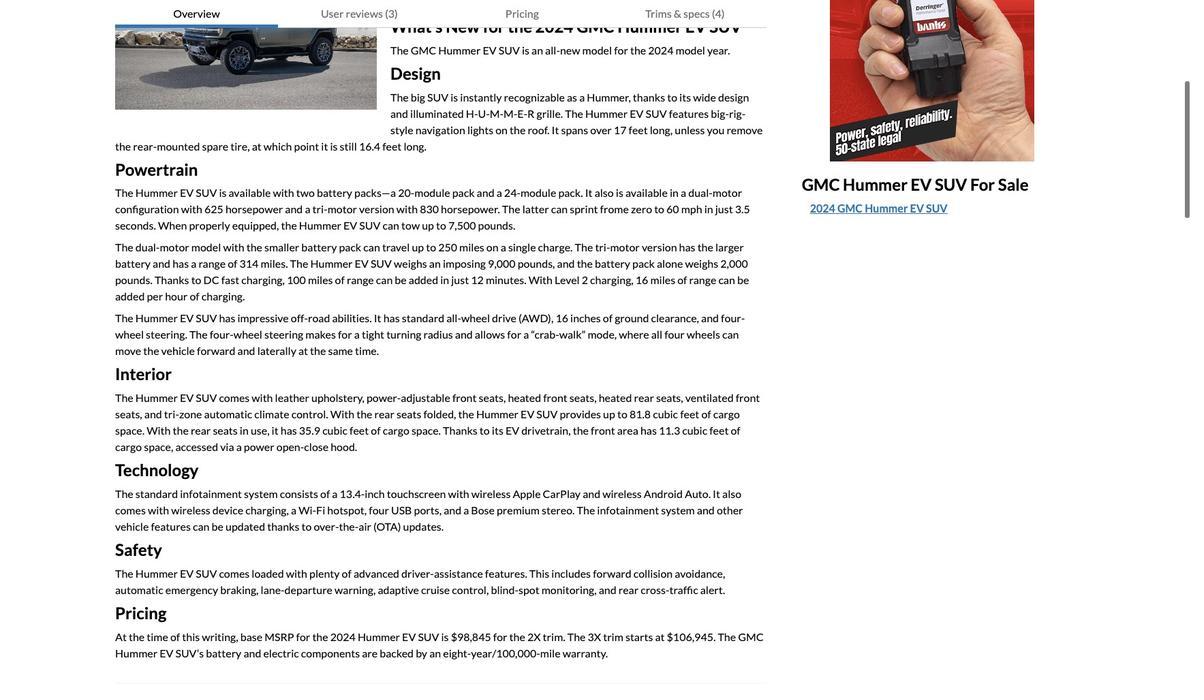 Task type: vqa. For each thing, say whether or not it's contained in the screenshot.
the right SPACE.
yes



Task type: locate. For each thing, give the bounding box(es) containing it.
0 vertical spatial added
[[409, 274, 438, 286]]

1 vertical spatial on
[[486, 241, 499, 254]]

1 horizontal spatial version
[[642, 241, 677, 254]]

mounted
[[157, 139, 200, 152]]

1 vertical spatial 16
[[556, 312, 568, 325]]

has down charging.
[[219, 312, 235, 325]]

gmc inside at the time of this writing, base msrp for the 2024 hummer ev suv is $98,845 for the 2x trim. the 3x trim starts at $106,945. the gmc hummer ev suv's battery and electric components are backed by an eight-year/100,000-mile warranty.
[[738, 630, 764, 643]]

2024
[[535, 16, 573, 36], [648, 43, 674, 56], [810, 201, 835, 214], [330, 630, 356, 643]]

latter
[[522, 203, 549, 216]]

cargo down ventilated
[[713, 408, 740, 421]]

suv's
[[175, 646, 204, 659]]

per
[[147, 290, 163, 303]]

and up wheels
[[701, 312, 719, 325]]

it right "use,"
[[272, 424, 278, 437]]

power-
[[367, 391, 401, 404]]

it right point
[[321, 139, 328, 152]]

laterally
[[257, 344, 296, 357]]

0 vertical spatial thanks
[[633, 90, 665, 103]]

suv down pricing tab
[[499, 43, 520, 56]]

0 horizontal spatial cargo
[[115, 440, 142, 453]]

cubic
[[653, 408, 678, 421], [322, 424, 348, 437], [682, 424, 707, 437]]

its
[[679, 90, 691, 103], [492, 424, 503, 437]]

for up hummer,
[[614, 43, 628, 56]]

1 vertical spatial up
[[412, 241, 424, 254]]

1 horizontal spatial available
[[626, 186, 668, 199]]

0 horizontal spatial also
[[595, 186, 614, 199]]

hummer up steering.
[[135, 312, 178, 325]]

up inside the hummer ev suv is available with two battery packs—a 20-module pack and a 24-module pack. it also is available in a dual-motor configuration with 625 horsepower and a tri-motor version with 830 horsepower. the latter can sprint frome zero to 60 mph in just 3.5 seconds. when properly equipped, the hummer ev suv can tow up to 7,500 pounds.
[[422, 219, 434, 232]]

2 vertical spatial up
[[603, 408, 615, 421]]

(4)
[[712, 7, 725, 20]]

turning
[[386, 328, 421, 341]]

model left year.
[[676, 43, 705, 56]]

1 horizontal spatial cubic
[[653, 408, 678, 421]]

drivetrain,
[[521, 424, 571, 437]]

the down e-
[[510, 123, 526, 136]]

it inside the standard infotainment system consists of a 13.4-inch touchscreen with wireless apple carplay and wireless android auto. it also comes with wireless device charging, a wi-fi hotspot, four usb ports, and a bose premium stereo. the infotainment system and other vehicle features can be updated thanks to over-the-air (ota) updates. safety
[[713, 487, 720, 500]]

0 vertical spatial seats
[[397, 408, 421, 421]]

heated
[[508, 391, 541, 404], [599, 391, 632, 404]]

automatic up via
[[204, 408, 252, 421]]

blind-
[[491, 583, 519, 596]]

still
[[340, 139, 357, 152]]

eight-
[[443, 646, 471, 659]]

it
[[321, 139, 328, 152], [272, 424, 278, 437]]

system
[[244, 487, 278, 500], [661, 504, 695, 517]]

its inside the big suv is instantly recognizable as a hummer, thanks to its wide design and illuminated h-u-m-m-e-r grille. the hummer ev suv features big-rig- style navigation lights on the roof. it spans over 17 feet long, unless you remove the rear-mounted spare tire, at which point it is still 16.4 feet long. powertrain
[[679, 90, 691, 103]]

0 vertical spatial tri-
[[313, 203, 328, 216]]

0 horizontal spatial its
[[492, 424, 503, 437]]

auto.
[[685, 487, 711, 500]]

and down base on the bottom of page
[[244, 646, 261, 659]]

four inside the standard infotainment system consists of a 13.4-inch touchscreen with wireless apple carplay and wireless android auto. it also comes with wireless device charging, a wi-fi hotspot, four usb ports, and a bose premium stereo. the infotainment system and other vehicle features can be updated thanks to over-the-air (ota) updates. safety
[[369, 504, 389, 517]]

what's new for the 2024 gmc hummer ev suv
[[390, 16, 742, 36]]

it inside the big suv is instantly recognizable as a hummer, thanks to its wide design and illuminated h-u-m-m-e-r grille. the hummer ev suv features big-rig- style navigation lights on the roof. it spans over 17 feet long, unless you remove the rear-mounted spare tire, at which point it is still 16.4 feet long. powertrain
[[552, 123, 559, 136]]

0 vertical spatial an
[[532, 43, 543, 56]]

vehicle down steering.
[[161, 344, 195, 357]]

in left "use,"
[[240, 424, 249, 437]]

hummer inside the gmc hummer ev suv is an all-new model for the 2024 model year. design
[[438, 43, 481, 56]]

are
[[362, 646, 378, 659]]

0 horizontal spatial at
[[252, 139, 262, 152]]

new
[[446, 16, 480, 36]]

premium
[[497, 504, 540, 517]]

ev up backed
[[402, 630, 416, 643]]

0 horizontal spatial features
[[151, 520, 191, 533]]

and right monitoring,
[[599, 583, 616, 596]]

cruise
[[421, 583, 450, 596]]

pack.
[[558, 186, 583, 199]]

has up turning
[[383, 312, 400, 325]]

climate
[[254, 408, 289, 421]]

model inside the dual-motor model with the smaller battery pack can travel up to 250 miles on a single charge. the tri-motor version has the larger battery and has a range of 314 miles. the hummer ev suv weighs an imposing 9,000 pounds, and the battery pack alone weighs 2,000 pounds. thanks to dc fast charging, 100 miles of range can be added in just 12 minutes. with level 2 charging, 16 miles of range can be added per hour of charging.
[[191, 241, 221, 254]]

the down safety
[[115, 567, 133, 580]]

battery down "writing,"
[[206, 646, 241, 659]]

1 horizontal spatial dual-
[[688, 186, 713, 199]]

1 vertical spatial thanks
[[443, 424, 478, 437]]

0 horizontal spatial standard
[[135, 487, 178, 500]]

0 horizontal spatial thanks
[[267, 520, 299, 533]]

style
[[390, 123, 413, 136]]

cubic right 11.3
[[682, 424, 707, 437]]

1 vertical spatial automatic
[[115, 583, 163, 596]]

comes inside the hummer ev suv comes loaded with plenty of advanced driver-assistance features. this includes forward collision avoidance, automatic emergency braking, lane-departure warning, adaptive cruise control, blind-spot monitoring, and rear cross-traffic alert. pricing
[[219, 567, 250, 580]]

hummer up the road
[[310, 257, 353, 270]]

1 vertical spatial at
[[298, 344, 308, 357]]

configuration
[[115, 203, 179, 216]]

miles down alone
[[650, 274, 675, 286]]

0 vertical spatial version
[[359, 203, 394, 216]]

cargo left space,
[[115, 440, 142, 453]]

1 vertical spatial thanks
[[267, 520, 299, 533]]

1 horizontal spatial space.
[[412, 424, 441, 437]]

1 horizontal spatial heated
[[599, 391, 632, 404]]

1 vertical spatial four
[[369, 504, 389, 517]]

in down imposing
[[440, 274, 449, 286]]

0 horizontal spatial vehicle
[[115, 520, 149, 533]]

its left wide
[[679, 90, 691, 103]]

a left the "crab-
[[523, 328, 529, 341]]

1 horizontal spatial thanks
[[443, 424, 478, 437]]

gmc inside the gmc hummer ev suv is an all-new model for the 2024 model year. design
[[411, 43, 436, 56]]

the right stereo.
[[577, 504, 595, 517]]

the right at
[[129, 630, 145, 643]]

in inside "the hummer ev suv comes with leather upholstery, power-adjustable front seats, heated front seats, heated rear seats, ventilated front seats, and tri-zone automatic climate control. with the rear seats folded, the hummer ev suv provides up to 81.8 cubic feet of cargo space. with the rear seats in use, it has 35.9 cubic feet of cargo space. thanks to its ev drivetrain, the front area has 11.3 cubic feet of cargo space, accessed via a power open-close hood. technology"
[[240, 424, 249, 437]]

0 vertical spatial it
[[321, 139, 328, 152]]

1 vertical spatial version
[[642, 241, 677, 254]]

thanks
[[633, 90, 665, 103], [267, 520, 299, 533]]

0 horizontal spatial be
[[212, 520, 223, 533]]

allows
[[475, 328, 505, 341]]

16
[[636, 274, 648, 286], [556, 312, 568, 325]]

at inside at the time of this writing, base msrp for the 2024 hummer ev suv is $98,845 for the 2x trim. the 3x trim starts at $106,945. the gmc hummer ev suv's battery and electric components are backed by an eight-year/100,000-mile warranty.
[[655, 630, 665, 643]]

2 module from the left
[[521, 186, 556, 199]]

battery right two
[[317, 186, 352, 199]]

to down wi-
[[302, 520, 312, 533]]

and right "carplay"
[[583, 487, 600, 500]]

thanks inside the standard infotainment system consists of a 13.4-inch touchscreen with wireless apple carplay and wireless android auto. it also comes with wireless device charging, a wi-fi hotspot, four usb ports, and a bose premium stereo. the infotainment system and other vehicle features can be updated thanks to over-the-air (ota) updates. safety
[[267, 520, 299, 533]]

0 horizontal spatial weighs
[[394, 257, 427, 270]]

roof.
[[528, 123, 550, 136]]

it inside the big suv is instantly recognizable as a hummer, thanks to its wide design and illuminated h-u-m-m-e-r grille. the hummer ev suv features big-rig- style navigation lights on the roof. it spans over 17 feet long, unless you remove the rear-mounted spare tire, at which point it is still 16.4 feet long. powertrain
[[321, 139, 328, 152]]

available up zero
[[626, 186, 668, 199]]

2 available from the left
[[626, 186, 668, 199]]

rear inside the hummer ev suv comes loaded with plenty of advanced driver-assistance features. this includes forward collision avoidance, automatic emergency braking, lane-departure warning, adaptive cruise control, blind-spot monitoring, and rear cross-traffic alert. pricing
[[619, 583, 639, 596]]

when
[[158, 219, 187, 232]]

1 horizontal spatial model
[[582, 43, 612, 56]]

an
[[532, 43, 543, 56], [429, 257, 441, 270], [429, 646, 441, 659]]

2 vertical spatial with
[[147, 424, 171, 437]]

accessed
[[175, 440, 218, 453]]

suv inside the gmc hummer ev suv is an all-new model for the 2024 model year. design
[[499, 43, 520, 56]]

0 horizontal spatial forward
[[197, 344, 235, 357]]

four- down 2,000
[[721, 312, 745, 325]]

seats, up 11.3
[[656, 391, 683, 404]]

driver-
[[401, 567, 434, 580]]

0 vertical spatial automatic
[[204, 408, 252, 421]]

up inside "the hummer ev suv comes with leather upholstery, power-adjustable front seats, heated front seats, heated rear seats, ventilated front seats, and tri-zone automatic climate control. with the rear seats folded, the hummer ev suv provides up to 81.8 cubic feet of cargo space. with the rear seats in use, it has 35.9 cubic feet of cargo space. thanks to its ev drivetrain, the front area has 11.3 cubic feet of cargo space, accessed via a power open-close hood. technology"
[[603, 408, 615, 421]]

1 vertical spatial dual-
[[135, 241, 160, 254]]

provides
[[560, 408, 601, 421]]

2 vertical spatial at
[[655, 630, 665, 643]]

by
[[416, 646, 427, 659]]

emergency
[[165, 583, 218, 596]]

battery down "frome"
[[595, 257, 630, 270]]

standard down 'technology'
[[135, 487, 178, 500]]

0 vertical spatial infotainment
[[180, 487, 242, 500]]

the down 'technology'
[[115, 487, 133, 500]]

1 vertical spatial it
[[272, 424, 278, 437]]

range down the larger
[[689, 274, 716, 286]]

1 vertical spatial tri-
[[595, 241, 610, 254]]

point
[[294, 139, 319, 152]]

base
[[240, 630, 262, 643]]

0 vertical spatial all-
[[545, 43, 560, 56]]

all- down what's new for the 2024 gmc hummer ev suv
[[545, 43, 560, 56]]

weighs right alone
[[685, 257, 718, 270]]

"crab-
[[531, 328, 559, 341]]

1 horizontal spatial 16
[[636, 274, 648, 286]]

comes inside "the hummer ev suv comes with leather upholstery, power-adjustable front seats, heated front seats, heated rear seats, ventilated front seats, and tri-zone automatic climate control. with the rear seats folded, the hummer ev suv provides up to 81.8 cubic feet of cargo space. with the rear seats in use, it has 35.9 cubic feet of cargo space. thanks to its ev drivetrain, the front area has 11.3 cubic feet of cargo space, accessed via a power open-close hood. technology"
[[219, 391, 250, 404]]

rig-
[[729, 107, 746, 120]]

1 horizontal spatial all-
[[545, 43, 560, 56]]

thanks inside "the hummer ev suv comes with leather upholstery, power-adjustable front seats, heated front seats, heated rear seats, ventilated front seats, and tri-zone automatic climate control. with the rear seats folded, the hummer ev suv provides up to 81.8 cubic feet of cargo space. with the rear seats in use, it has 35.9 cubic feet of cargo space. thanks to its ev drivetrain, the front area has 11.3 cubic feet of cargo space, accessed via a power open-close hood. technology"
[[443, 424, 478, 437]]

has up alone
[[679, 241, 695, 254]]

suv inside the hummer ev suv comes loaded with plenty of advanced driver-assistance features. this includes forward collision avoidance, automatic emergency braking, lane-departure warning, adaptive cruise control, blind-spot monitoring, and rear cross-traffic alert. pricing
[[196, 567, 217, 580]]

all-
[[545, 43, 560, 56], [446, 312, 461, 325]]

automatic inside "the hummer ev suv comes with leather upholstery, power-adjustable front seats, heated front seats, heated rear seats, ventilated front seats, and tri-zone automatic climate control. with the rear seats folded, the hummer ev suv provides up to 81.8 cubic feet of cargo space. with the rear seats in use, it has 35.9 cubic feet of cargo space. thanks to its ev drivetrain, the front area has 11.3 cubic feet of cargo space, accessed via a power open-close hood. technology"
[[204, 408, 252, 421]]

version inside the dual-motor model with the smaller battery pack can travel up to 250 miles on a single charge. the tri-motor version has the larger battery and has a range of 314 miles. the hummer ev suv weighs an imposing 9,000 pounds, and the battery pack alone weighs 2,000 pounds. thanks to dc fast charging, 100 miles of range can be added in just 12 minutes. with level 2 charging, 16 miles of range can be added per hour of charging.
[[642, 241, 677, 254]]

motor down packs—a
[[328, 203, 357, 216]]

with
[[529, 274, 553, 286], [330, 408, 354, 421], [147, 424, 171, 437]]

tri- up space,
[[164, 408, 179, 421]]

forward left collision
[[593, 567, 631, 580]]

over
[[590, 123, 612, 136]]

infotainment
[[180, 487, 242, 500], [597, 504, 659, 517]]

the inside the gmc hummer ev suv is an all-new model for the 2024 model year. design
[[390, 43, 409, 56]]

1 horizontal spatial wheel
[[234, 328, 262, 341]]

suv down charging.
[[196, 312, 217, 325]]

space. up space,
[[115, 424, 145, 437]]

1 horizontal spatial its
[[679, 90, 691, 103]]

comes for pricing
[[219, 567, 250, 580]]

2 weighs from the left
[[685, 257, 718, 270]]

2 vertical spatial cargo
[[115, 440, 142, 453]]

ev
[[685, 16, 706, 36], [483, 43, 497, 56], [630, 107, 644, 120], [911, 174, 932, 194], [180, 186, 194, 199], [910, 201, 924, 214], [343, 219, 357, 232], [355, 257, 369, 270], [180, 312, 194, 325], [180, 391, 194, 404], [521, 408, 534, 421], [506, 424, 519, 437], [180, 567, 194, 580], [402, 630, 416, 643], [160, 646, 173, 659]]

2
[[582, 274, 588, 286]]

ev down hummer,
[[630, 107, 644, 120]]

1 m- from the left
[[490, 107, 504, 120]]

1 vertical spatial seats
[[213, 424, 238, 437]]

the up smaller
[[281, 219, 297, 232]]

four
[[665, 328, 685, 341], [369, 504, 389, 517]]

hummer down interior
[[135, 391, 178, 404]]

0 horizontal spatial module
[[415, 186, 450, 199]]

walk"
[[559, 328, 586, 341]]

1 horizontal spatial also
[[722, 487, 742, 500]]

automatic inside the hummer ev suv comes loaded with plenty of advanced driver-assistance features. this includes forward collision avoidance, automatic emergency braking, lane-departure warning, adaptive cruise control, blind-spot monitoring, and rear cross-traffic alert. pricing
[[115, 583, 163, 596]]

m- left r
[[504, 107, 517, 120]]

its left "drivetrain,"
[[492, 424, 503, 437]]

1 vertical spatial all-
[[446, 312, 461, 325]]

suv inside at the time of this writing, base msrp for the 2024 hummer ev suv is $98,845 for the 2x trim. the 3x trim starts at $106,945. the gmc hummer ev suv's battery and electric components are backed by an eight-year/100,000-mile warranty.
[[418, 630, 439, 643]]

spot
[[519, 583, 539, 596]]

0 vertical spatial up
[[422, 219, 434, 232]]

an left new
[[532, 43, 543, 56]]

infotainment down android
[[597, 504, 659, 517]]

cargo down power- at the bottom of page
[[383, 424, 409, 437]]

at down makes
[[298, 344, 308, 357]]

0 vertical spatial dual-
[[688, 186, 713, 199]]

2 vertical spatial pack
[[632, 257, 655, 270]]

automatic down safety
[[115, 583, 163, 596]]

hummer inside the hummer ev suv has impressive off-road abilities. it has standard all-wheel drive (awd), 16 inches of ground clearance, and four- wheel steering. the four-wheel steering makes for a tight turning radius and allows for a "crab-walk" mode, where all four wheels can move the vehicle forward and laterally at the same time. interior
[[135, 312, 178, 325]]

ev down packs—a
[[343, 219, 357, 232]]

the left 2x
[[509, 630, 525, 643]]

leather
[[275, 391, 309, 404]]

2 horizontal spatial cubic
[[682, 424, 707, 437]]

0 horizontal spatial range
[[199, 257, 226, 270]]

be down travel
[[395, 274, 407, 286]]

range up abilities.
[[347, 274, 374, 286]]

space. down folded,
[[412, 424, 441, 437]]

vehicle inside the hummer ev suv has impressive off-road abilities. it has standard all-wheel drive (awd), 16 inches of ground clearance, and four- wheel steering. the four-wheel steering makes for a tight turning radius and allows for a "crab-walk" mode, where all four wheels can move the vehicle forward and laterally at the same time. interior
[[161, 344, 195, 357]]

0 horizontal spatial available
[[229, 186, 271, 199]]

ev down hour
[[180, 312, 194, 325]]

0 vertical spatial forward
[[197, 344, 235, 357]]

cubic up 11.3
[[653, 408, 678, 421]]

0 horizontal spatial pounds.
[[115, 274, 153, 286]]

2 horizontal spatial miles
[[650, 274, 675, 286]]

pounds.
[[478, 219, 515, 232], [115, 274, 153, 286]]

0 vertical spatial thanks
[[155, 274, 189, 286]]

it inside "the hummer ev suv comes with leather upholstery, power-adjustable front seats, heated front seats, heated rear seats, ventilated front seats, and tri-zone automatic climate control. with the rear seats folded, the hummer ev suv provides up to 81.8 cubic feet of cargo space. with the rear seats in use, it has 35.9 cubic feet of cargo space. thanks to its ev drivetrain, the front area has 11.3 cubic feet of cargo space, accessed via a power open-close hood. technology"
[[272, 424, 278, 437]]

tab list
[[115, 0, 766, 28]]

16 up ground
[[636, 274, 648, 286]]

advertisement element
[[830, 0, 1034, 161]]

0 vertical spatial standard
[[402, 312, 444, 325]]

with inside the dual-motor model with the smaller battery pack can travel up to 250 miles on a single charge. the tri-motor version has the larger battery and has a range of 314 miles. the hummer ev suv weighs an imposing 9,000 pounds, and the battery pack alone weighs 2,000 pounds. thanks to dc fast charging, 100 miles of range can be added in just 12 minutes. with level 2 charging, 16 miles of range can be added per hour of charging.
[[529, 274, 553, 286]]

also inside the standard infotainment system consists of a 13.4-inch touchscreen with wireless apple carplay and wireless android auto. it also comes with wireless device charging, a wi-fi hotspot, four usb ports, and a bose premium stereo. the infotainment system and other vehicle features can be updated thanks to over-the-air (ota) updates. safety
[[722, 487, 742, 500]]

1 horizontal spatial at
[[298, 344, 308, 357]]

long.
[[404, 139, 427, 152]]

be down device
[[212, 520, 223, 533]]

safety
[[115, 540, 162, 559]]

departure
[[285, 583, 333, 596]]

standard up radius
[[402, 312, 444, 325]]

1 horizontal spatial standard
[[402, 312, 444, 325]]

stereo.
[[542, 504, 575, 517]]

can inside the hummer ev suv has impressive off-road abilities. it has standard all-wheel drive (awd), 16 inches of ground clearance, and four- wheel steering. the four-wheel steering makes for a tight turning radius and allows for a "crab-walk" mode, where all four wheels can move the vehicle forward and laterally at the same time. interior
[[722, 328, 739, 341]]

and inside at the time of this writing, base msrp for the 2024 hummer ev suv is $98,845 for the 2x trim. the 3x trim starts at $106,945. the gmc hummer ev suv's battery and electric components are backed by an eight-year/100,000-mile warranty.
[[244, 646, 261, 659]]

pounds. up per
[[115, 274, 153, 286]]

vehicle up safety
[[115, 520, 149, 533]]

1 available from the left
[[229, 186, 271, 199]]

standard inside the hummer ev suv has impressive off-road abilities. it has standard all-wheel drive (awd), 16 inches of ground clearance, and four- wheel steering. the four-wheel steering makes for a tight turning radius and allows for a "crab-walk" mode, where all four wheels can move the vehicle forward and laterally at the same time. interior
[[402, 312, 444, 325]]

forward
[[197, 344, 235, 357], [593, 567, 631, 580]]

a inside "the hummer ev suv comes with leather upholstery, power-adjustable front seats, heated front seats, heated rear seats, ventilated front seats, and tri-zone automatic climate control. with the rear seats folded, the hummer ev suv provides up to 81.8 cubic feet of cargo space. with the rear seats in use, it has 35.9 cubic feet of cargo space. thanks to its ev drivetrain, the front area has 11.3 cubic feet of cargo space, accessed via a power open-close hood. technology"
[[236, 440, 242, 453]]

0 horizontal spatial heated
[[508, 391, 541, 404]]

2 vertical spatial tri-
[[164, 408, 179, 421]]

suv up by
[[418, 630, 439, 643]]

touchscreen
[[387, 487, 446, 500]]

up down 830
[[422, 219, 434, 232]]

space,
[[144, 440, 173, 453]]

heated up "drivetrain,"
[[508, 391, 541, 404]]

motor up 3.5
[[713, 186, 742, 199]]

and up style
[[390, 107, 408, 120]]

0 horizontal spatial version
[[359, 203, 394, 216]]

components
[[301, 646, 360, 659]]

2 horizontal spatial cargo
[[713, 408, 740, 421]]

1 vertical spatial added
[[115, 290, 145, 303]]

2 horizontal spatial be
[[737, 274, 749, 286]]

features inside the standard infotainment system consists of a 13.4-inch touchscreen with wireless apple carplay and wireless android auto. it also comes with wireless device charging, a wi-fi hotspot, four usb ports, and a bose premium stereo. the infotainment system and other vehicle features can be updated thanks to over-the-air (ota) updates. safety
[[151, 520, 191, 533]]

dual- inside the hummer ev suv is available with two battery packs—a 20-module pack and a 24-module pack. it also is available in a dual-motor configuration with 625 horsepower and a tri-motor version with 830 horsepower. the latter can sprint frome zero to 60 mph in just 3.5 seconds. when properly equipped, the hummer ev suv can tow up to 7,500 pounds.
[[688, 186, 713, 199]]

abilities.
[[332, 312, 372, 325]]

1 horizontal spatial be
[[395, 274, 407, 286]]

100
[[287, 274, 306, 286]]

overview
[[173, 7, 220, 20]]

also up other
[[722, 487, 742, 500]]

in right the mph
[[704, 203, 713, 216]]

ev inside the gmc hummer ev suv is an all-new model for the 2024 model year. design
[[483, 43, 497, 56]]

at
[[252, 139, 262, 152], [298, 344, 308, 357], [655, 630, 665, 643]]

pricing inside tab
[[506, 7, 539, 20]]

what's
[[390, 16, 443, 36]]

with inside "the hummer ev suv comes with leather upholstery, power-adjustable front seats, heated front seats, heated rear seats, ventilated front seats, and tri-zone automatic climate control. with the rear seats folded, the hummer ev suv provides up to 81.8 cubic feet of cargo space. with the rear seats in use, it has 35.9 cubic feet of cargo space. thanks to its ev drivetrain, the front area has 11.3 cubic feet of cargo space, accessed via a power open-close hood. technology"
[[252, 391, 273, 404]]

spare
[[202, 139, 228, 152]]

two
[[296, 186, 315, 199]]

tri-
[[313, 203, 328, 216], [595, 241, 610, 254], [164, 408, 179, 421]]

year.
[[707, 43, 730, 56]]

tri- inside the dual-motor model with the smaller battery pack can travel up to 250 miles on a single charge. the tri-motor version has the larger battery and has a range of 314 miles. the hummer ev suv weighs an imposing 9,000 pounds, and the battery pack alone weighs 2,000 pounds. thanks to dc fast charging, 100 miles of range can be added in just 12 minutes. with level 2 charging, 16 miles of range can be added per hour of charging.
[[595, 241, 610, 254]]

1 horizontal spatial added
[[409, 274, 438, 286]]

of
[[228, 257, 237, 270], [335, 274, 345, 286], [677, 274, 687, 286], [190, 290, 199, 303], [603, 312, 613, 325], [701, 408, 711, 421], [371, 424, 381, 437], [731, 424, 741, 437], [320, 487, 330, 500], [342, 567, 352, 580], [170, 630, 180, 643]]

is inside the gmc hummer ev suv is an all-new model for the 2024 model year. design
[[522, 43, 529, 56]]

0 horizontal spatial just
[[451, 274, 469, 286]]

four inside the hummer ev suv has impressive off-road abilities. it has standard all-wheel drive (awd), 16 inches of ground clearance, and four- wheel steering. the four-wheel steering makes for a tight turning radius and allows for a "crab-walk" mode, where all four wheels can move the vehicle forward and laterally at the same time. interior
[[665, 328, 685, 341]]

can down 2,000
[[719, 274, 735, 286]]

0 horizontal spatial tri-
[[164, 408, 179, 421]]

2 horizontal spatial with
[[529, 274, 553, 286]]

trims & specs (4)
[[645, 7, 725, 20]]

1 horizontal spatial module
[[521, 186, 556, 199]]

can left tow
[[383, 219, 399, 232]]

thanks inside the big suv is instantly recognizable as a hummer, thanks to its wide design and illuminated h-u-m-m-e-r grille. the hummer ev suv features big-rig- style navigation lights on the roof. it spans over 17 feet long, unless you remove the rear-mounted spare tire, at which point it is still 16.4 feet long. powertrain
[[633, 90, 665, 103]]

control,
[[452, 583, 489, 596]]

2 vertical spatial an
[[429, 646, 441, 659]]

in inside the dual-motor model with the smaller battery pack can travel up to 250 miles on a single charge. the tri-motor version has the larger battery and has a range of 314 miles. the hummer ev suv weighs an imposing 9,000 pounds, and the battery pack alone weighs 2,000 pounds. thanks to dc fast charging, 100 miles of range can be added in just 12 minutes. with level 2 charging, 16 miles of range can be added per hour of charging.
[[440, 274, 449, 286]]

1 vertical spatial cargo
[[383, 424, 409, 437]]

24-
[[504, 186, 521, 199]]

up inside the dual-motor model with the smaller battery pack can travel up to 250 miles on a single charge. the tri-motor version has the larger battery and has a range of 314 miles. the hummer ev suv weighs an imposing 9,000 pounds, and the battery pack alone weighs 2,000 pounds. thanks to dc fast charging, 100 miles of range can be added in just 12 minutes. with level 2 charging, 16 miles of range can be added per hour of charging.
[[412, 241, 424, 254]]

four-
[[721, 312, 745, 325], [210, 328, 234, 341]]

the hummer ev suv is available with two battery packs—a 20-module pack and a 24-module pack. it also is available in a dual-motor configuration with 625 horsepower and a tri-motor version with 830 horsepower. the latter can sprint frome zero to 60 mph in just 3.5 seconds. when properly equipped, the hummer ev suv can tow up to 7,500 pounds.
[[115, 186, 750, 232]]

front up the provides
[[543, 391, 567, 404]]

at the time of this writing, base msrp for the 2024 hummer ev suv is $98,845 for the 2x trim. the 3x trim starts at $106,945. the gmc hummer ev suv's battery and electric components are backed by an eight-year/100,000-mile warranty.
[[115, 630, 764, 659]]

the down the provides
[[573, 424, 589, 437]]

and up space,
[[144, 408, 162, 421]]

device
[[213, 504, 243, 517]]

0 horizontal spatial cubic
[[322, 424, 348, 437]]

seats up via
[[213, 424, 238, 437]]

1 heated from the left
[[508, 391, 541, 404]]

2 horizontal spatial tri-
[[595, 241, 610, 254]]

2x
[[527, 630, 541, 643]]

the inside the gmc hummer ev suv is an all-new model for the 2024 model year. design
[[630, 43, 646, 56]]

the down interior
[[115, 391, 133, 404]]

it inside the hummer ev suv has impressive off-road abilities. it has standard all-wheel drive (awd), 16 inches of ground clearance, and four- wheel steering. the four-wheel steering makes for a tight turning radius and allows for a "crab-walk" mode, where all four wheels can move the vehicle forward and laterally at the same time. interior
[[374, 312, 381, 325]]

1 vertical spatial infotainment
[[597, 504, 659, 517]]

16 up walk"
[[556, 312, 568, 325]]

1 horizontal spatial automatic
[[204, 408, 252, 421]]

0 horizontal spatial pack
[[339, 241, 361, 254]]

dual-
[[688, 186, 713, 199], [135, 241, 160, 254]]

1 vertical spatial vehicle
[[115, 520, 149, 533]]

0 horizontal spatial it
[[272, 424, 278, 437]]



Task type: describe. For each thing, give the bounding box(es) containing it.
a inside the big suv is instantly recognizable as a hummer, thanks to its wide design and illuminated h-u-m-m-e-r grille. the hummer ev suv features big-rig- style navigation lights on the roof. it spans over 17 feet long, unless you remove the rear-mounted spare tire, at which point it is still 16.4 feet long. powertrain
[[579, 90, 585, 103]]

the down 24-
[[502, 203, 520, 216]]

comes inside the standard infotainment system consists of a 13.4-inch touchscreen with wireless apple carplay and wireless android auto. it also comes with wireless device charging, a wi-fi hotspot, four usb ports, and a bose premium stereo. the infotainment system and other vehicle features can be updated thanks to over-the-air (ota) updates. safety
[[115, 504, 146, 517]]

1 horizontal spatial range
[[347, 274, 374, 286]]

an inside at the time of this writing, base msrp for the 2024 hummer ev suv is $98,845 for the 2x trim. the 3x trim starts at $106,945. the gmc hummer ev suv's battery and electric components are backed by an eight-year/100,000-mile warranty.
[[429, 646, 441, 659]]

steering.
[[146, 328, 187, 341]]

2 m- from the left
[[504, 107, 517, 120]]

its inside "the hummer ev suv comes with leather upholstery, power-adjustable front seats, heated front seats, heated rear seats, ventilated front seats, and tri-zone automatic climate control. with the rear seats folded, the hummer ev suv provides up to 81.8 cubic feet of cargo space. with the rear seats in use, it has 35.9 cubic feet of cargo space. thanks to its ev drivetrain, the front area has 11.3 cubic feet of cargo space, accessed via a power open-close hood. technology"
[[492, 424, 503, 437]]

2024 gmc hummer ev suv
[[810, 201, 948, 214]]

hummer up are
[[358, 630, 400, 643]]

tow
[[401, 219, 420, 232]]

can down pack.
[[551, 203, 568, 216]]

0 horizontal spatial miles
[[308, 274, 333, 286]]

rear up 81.8
[[634, 391, 654, 404]]

powertrain
[[115, 159, 198, 179]]

to left dc at the left top of page
[[191, 274, 201, 286]]

1 weighs from the left
[[394, 257, 427, 270]]

1 module from the left
[[415, 186, 450, 199]]

with inside the dual-motor model with the smaller battery pack can travel up to 250 miles on a single charge. the tri-motor version has the larger battery and has a range of 314 miles. the hummer ev suv weighs an imposing 9,000 pounds, and the battery pack alone weighs 2,000 pounds. thanks to dc fast charging, 100 miles of range can be added in just 12 minutes. with level 2 charging, 16 miles of range can be added per hour of charging.
[[223, 241, 244, 254]]

1 vertical spatial four-
[[210, 328, 234, 341]]

3.5
[[735, 203, 750, 216]]

spans
[[561, 123, 588, 136]]

seats, up the provides
[[570, 391, 597, 404]]

suv left for
[[935, 174, 967, 194]]

0 vertical spatial cargo
[[713, 408, 740, 421]]

2024 inside the gmc hummer ev suv is an all-new model for the 2024 model year. design
[[648, 43, 674, 56]]

updated
[[226, 520, 265, 533]]

bose
[[471, 504, 495, 517]]

ev up the zone in the bottom of the page
[[180, 391, 194, 404]]

a down properly
[[191, 257, 196, 270]]

16.4
[[359, 139, 380, 152]]

ev down gmc hummer ev suv for sale
[[910, 201, 924, 214]]

ev inside the big suv is instantly recognizable as a hummer, thanks to its wide design and illuminated h-u-m-m-e-r grille. the hummer ev suv features big-rig- style navigation lights on the roof. it spans over 17 feet long, unless you remove the rear-mounted spare tire, at which point it is still 16.4 feet long. powertrain
[[630, 107, 644, 120]]

can inside the standard infotainment system consists of a 13.4-inch touchscreen with wireless apple carplay and wireless android auto. it also comes with wireless device charging, a wi-fi hotspot, four usb ports, and a bose premium stereo. the infotainment system and other vehicle features can be updated thanks to over-the-air (ota) updates. safety
[[193, 520, 210, 533]]

impressive
[[237, 312, 289, 325]]

$106,945.
[[667, 630, 716, 643]]

at
[[115, 630, 127, 643]]

equipped,
[[232, 219, 279, 232]]

250
[[438, 241, 457, 254]]

long,
[[650, 123, 673, 136]]

u-
[[478, 107, 490, 120]]

air
[[359, 520, 371, 533]]

is up "frome"
[[616, 186, 623, 199]]

an inside the gmc hummer ev suv is an all-new model for the 2024 model year. design
[[532, 43, 543, 56]]

same
[[328, 344, 353, 357]]

and right ports, at the left bottom of page
[[444, 504, 461, 517]]

ports,
[[414, 504, 442, 517]]

just inside the hummer ev suv is available with two battery packs—a 20-module pack and a 24-module pack. it also is available in a dual-motor configuration with 625 horsepower and a tri-motor version with 830 horsepower. the latter can sprint frome zero to 60 mph in just 3.5 seconds. when properly equipped, the hummer ev suv can tow up to 7,500 pounds.
[[715, 203, 733, 216]]

suv inside the dual-motor model with the smaller battery pack can travel up to 250 miles on a single charge. the tri-motor version has the larger battery and has a range of 314 miles. the hummer ev suv weighs an imposing 9,000 pounds, and the battery pack alone weighs 2,000 pounds. thanks to dc fast charging, 100 miles of range can be added in just 12 minutes. with level 2 charging, 16 miles of range can be added per hour of charging.
[[371, 257, 392, 270]]

hood.
[[331, 440, 357, 453]]

and right radius
[[455, 328, 473, 341]]

on inside the dual-motor model with the smaller battery pack can travel up to 250 miles on a single charge. the tri-motor version has the larger battery and has a range of 314 miles. the hummer ev suv weighs an imposing 9,000 pounds, and the battery pack alone weighs 2,000 pounds. thanks to dc fast charging, 100 miles of range can be added in just 12 minutes. with level 2 charging, 16 miles of range can be added per hour of charging.
[[486, 241, 499, 254]]

ev inside the hummer ev suv has impressive off-road abilities. it has standard all-wheel drive (awd), 16 inches of ground clearance, and four- wheel steering. the four-wheel steering makes for a tight turning radius and allows for a "crab-walk" mode, where all four wheels can move the vehicle forward and laterally at the same time. interior
[[180, 312, 194, 325]]

suv down packs—a
[[359, 219, 381, 232]]

16 inside the hummer ev suv has impressive off-road abilities. it has standard all-wheel drive (awd), 16 inches of ground clearance, and four- wheel steering. the four-wheel steering makes for a tight turning radius and allows for a "crab-walk" mode, where all four wheels can move the vehicle forward and laterally at the same time. interior
[[556, 312, 568, 325]]

seconds.
[[115, 219, 156, 232]]

ev right & in the top of the page
[[685, 16, 706, 36]]

the up configuration
[[115, 186, 133, 199]]

0 horizontal spatial wireless
[[171, 504, 210, 517]]

2 horizontal spatial wireless
[[603, 487, 642, 500]]

trims & specs (4) tab
[[604, 0, 766, 28]]

user reviews (3) tab
[[278, 0, 441, 28]]

to up the area
[[617, 408, 627, 421]]

the left rear-
[[115, 139, 131, 152]]

0 vertical spatial system
[[244, 487, 278, 500]]

16 inside the dual-motor model with the smaller battery pack can travel up to 250 miles on a single charge. the tri-motor version has the larger battery and has a range of 314 miles. the hummer ev suv weighs an imposing 9,000 pounds, and the battery pack alone weighs 2,000 pounds. thanks to dc fast charging, 100 miles of range can be added in just 12 minutes. with level 2 charging, 16 miles of range can be added per hour of charging.
[[636, 274, 648, 286]]

all- inside the gmc hummer ev suv is an all-new model for the 2024 model year. design
[[545, 43, 560, 56]]

1 horizontal spatial wireless
[[471, 487, 511, 500]]

the hummer ev suv comes loaded with plenty of advanced driver-assistance features. this includes forward collision avoidance, automatic emergency braking, lane-departure warning, adaptive cruise control, blind-spot monitoring, and rear cross-traffic alert. pricing
[[115, 567, 725, 623]]

front left the area
[[591, 424, 615, 437]]

a left wi-
[[291, 504, 296, 517]]

backed
[[380, 646, 414, 659]]

warranty.
[[563, 646, 608, 659]]

use,
[[251, 424, 270, 437]]

be inside the standard infotainment system consists of a 13.4-inch touchscreen with wireless apple carplay and wireless android auto. it also comes with wireless device charging, a wi-fi hotspot, four usb ports, and a bose premium stereo. the infotainment system and other vehicle features can be updated thanks to over-the-air (ota) updates. safety
[[212, 520, 223, 533]]

2 heated from the left
[[599, 391, 632, 404]]

via
[[220, 440, 234, 453]]

motor down when
[[160, 241, 189, 254]]

inches
[[570, 312, 601, 325]]

to left 60 at the right of the page
[[654, 203, 664, 216]]

the right the $106,945.
[[718, 630, 736, 643]]

charging, inside the standard infotainment system consists of a 13.4-inch touchscreen with wireless apple carplay and wireless android auto. it also comes with wireless device charging, a wi-fi hotspot, four usb ports, and a bose premium stereo. the infotainment system and other vehicle features can be updated thanks to over-the-air (ota) updates. safety
[[245, 504, 289, 517]]

17
[[614, 123, 627, 136]]

the up the gmc hummer ev suv is an all-new model for the 2024 model year. design
[[508, 16, 532, 36]]

suv up illuminated
[[427, 90, 448, 103]]

just inside the dual-motor model with the smaller battery pack can travel up to 250 miles on a single charge. the tri-motor version has the larger battery and has a range of 314 miles. the hummer ev suv weighs an imposing 9,000 pounds, and the battery pack alone weighs 2,000 pounds. thanks to dc fast charging, 100 miles of range can be added in just 12 minutes. with level 2 charging, 16 miles of range can be added per hour of charging.
[[451, 274, 469, 286]]

suv inside the hummer ev suv has impressive off-road abilities. it has standard all-wheel drive (awd), 16 inches of ground clearance, and four- wheel steering. the four-wheel steering makes for a tight turning radius and allows for a "crab-walk" mode, where all four wheels can move the vehicle forward and laterally at the same time. interior
[[196, 312, 217, 325]]

a down two
[[305, 203, 310, 216]]

0 horizontal spatial added
[[115, 290, 145, 303]]

hummer inside the big suv is instantly recognizable as a hummer, thanks to its wide design and illuminated h-u-m-m-e-r grille. the hummer ev suv features big-rig- style navigation lights on the roof. it spans over 17 feet long, unless you remove the rear-mounted spare tire, at which point it is still 16.4 feet long. powertrain
[[585, 107, 628, 120]]

tight
[[362, 328, 384, 341]]

2 horizontal spatial model
[[676, 43, 705, 56]]

12
[[471, 274, 484, 286]]

for right the msrp
[[296, 630, 310, 643]]

travel
[[382, 241, 410, 254]]

ev up "drivetrain,"
[[521, 408, 534, 421]]

ev up 2024 gmc hummer ev suv
[[911, 174, 932, 194]]

photo via general motors. 2024 gmc hummer ev suv, front-quarter view. image
[[115, 0, 377, 110]]

version inside the hummer ev suv is available with two battery packs—a 20-module pack and a 24-module pack. it also is available in a dual-motor configuration with 625 horsepower and a tri-motor version with 830 horsepower. the latter can sprint frome zero to 60 mph in just 3.5 seconds. when properly equipped, the hummer ev suv can tow up to 7,500 pounds.
[[359, 203, 394, 216]]

hummer up configuration
[[135, 186, 178, 199]]

is up 625
[[219, 186, 227, 199]]

a left tight
[[354, 328, 360, 341]]

the up 314
[[246, 241, 262, 254]]

1 horizontal spatial miles
[[459, 241, 484, 254]]

1 space. from the left
[[115, 424, 145, 437]]

braking,
[[220, 583, 259, 596]]

hummer down two
[[299, 219, 341, 232]]

the standard infotainment system consists of a 13.4-inch touchscreen with wireless apple carplay and wireless android auto. it also comes with wireless device charging, a wi-fi hotspot, four usb ports, and a bose premium stereo. the infotainment system and other vehicle features can be updated thanks to over-the-air (ota) updates. safety
[[115, 487, 743, 559]]

monitoring,
[[542, 583, 597, 596]]

reviews
[[346, 7, 383, 20]]

charging, right 2
[[590, 274, 634, 286]]

with down 20-
[[396, 203, 418, 216]]

mode,
[[588, 328, 617, 341]]

forward inside the hummer ev suv comes loaded with plenty of advanced driver-assistance features. this includes forward collision avoidance, automatic emergency braking, lane-departure warning, adaptive cruise control, blind-spot monitoring, and rear cross-traffic alert. pricing
[[593, 567, 631, 580]]

an inside the dual-motor model with the smaller battery pack can travel up to 250 miles on a single charge. the tri-motor version has the larger battery and has a range of 314 miles. the hummer ev suv weighs an imposing 9,000 pounds, and the battery pack alone weighs 2,000 pounds. thanks to dc fast charging, 100 miles of range can be added in just 12 minutes. with level 2 charging, 16 miles of range can be added per hour of charging.
[[429, 257, 441, 270]]

rear-
[[133, 139, 157, 152]]

charging, down miles.
[[241, 274, 285, 286]]

hummer inside the hummer ev suv comes loaded with plenty of advanced driver-assistance features. this includes forward collision avoidance, automatic emergency braking, lane-departure warning, adaptive cruise control, blind-spot monitoring, and rear cross-traffic alert. pricing
[[135, 567, 178, 580]]

to inside the big suv is instantly recognizable as a hummer, thanks to its wide design and illuminated h-u-m-m-e-r grille. the hummer ev suv features big-rig- style navigation lights on the roof. it spans over 17 feet long, unless you remove the rear-mounted spare tire, at which point it is still 16.4 feet long. powertrain
[[667, 90, 677, 103]]

has up hour
[[173, 257, 189, 270]]

is inside at the time of this writing, base msrp for the 2024 hummer ev suv is $98,845 for the 2x trim. the 3x trim starts at $106,945. the gmc hummer ev suv's battery and electric components are backed by an eight-year/100,000-mile warranty.
[[441, 630, 449, 643]]

tab list containing overview
[[115, 0, 766, 28]]

of inside the standard infotainment system consists of a 13.4-inch touchscreen with wireless apple carplay and wireless android auto. it also comes with wireless device charging, a wi-fi hotspot, four usb ports, and a bose premium stereo. the infotainment system and other vehicle features can be updated thanks to over-the-air (ota) updates. safety
[[320, 487, 330, 500]]

suv up the zone in the bottom of the page
[[196, 391, 217, 404]]

and up per
[[153, 257, 170, 270]]

all- inside the hummer ev suv has impressive off-road abilities. it has standard all-wheel drive (awd), 16 inches of ground clearance, and four- wheel steering. the four-wheel steering makes for a tight turning radius and allows for a "crab-walk" mode, where all four wheels can move the vehicle forward and laterally at the same time. interior
[[446, 312, 461, 325]]

clearance,
[[651, 312, 699, 325]]

2 horizontal spatial range
[[689, 274, 716, 286]]

also for safety
[[722, 487, 742, 500]]

3x
[[588, 630, 601, 643]]

1 vertical spatial pack
[[339, 241, 361, 254]]

carplay
[[543, 487, 581, 500]]

the up 2
[[577, 257, 593, 270]]

1 horizontal spatial with
[[330, 408, 354, 421]]

updates.
[[403, 520, 444, 533]]

ventilated
[[685, 391, 734, 404]]

2 horizontal spatial wheel
[[461, 312, 490, 325]]

hummer left specs on the right of page
[[618, 16, 682, 36]]

charge.
[[538, 241, 573, 254]]

features inside the big suv is instantly recognizable as a hummer, thanks to its wide design and illuminated h-u-m-m-e-r grille. the hummer ev suv features big-rig- style navigation lights on the roof. it spans over 17 feet long, unless you remove the rear-mounted spare tire, at which point it is still 16.4 feet long. powertrain
[[669, 107, 709, 120]]

trims
[[645, 7, 672, 20]]

to left "drivetrain,"
[[480, 424, 490, 437]]

where
[[619, 328, 649, 341]]

for
[[970, 174, 995, 194]]

drive
[[492, 312, 517, 325]]

packs—a
[[354, 186, 396, 199]]

(awd),
[[519, 312, 554, 325]]

e-
[[517, 107, 528, 120]]

navigation
[[415, 123, 465, 136]]

1 horizontal spatial infotainment
[[597, 504, 659, 517]]

and down the auto.
[[697, 504, 715, 517]]

and down two
[[285, 203, 303, 216]]

forward inside the hummer ev suv has impressive off-road abilities. it has standard all-wheel drive (awd), 16 inches of ground clearance, and four- wheel steering. the four-wheel steering makes for a tight turning radius and allows for a "crab-walk" mode, where all four wheels can move the vehicle forward and laterally at the same time. interior
[[197, 344, 235, 357]]

and inside the big suv is instantly recognizable as a hummer, thanks to its wide design and illuminated h-u-m-m-e-r grille. the hummer ev suv features big-rig- style navigation lights on the roof. it spans over 17 feet long, unless you remove the rear-mounted spare tire, at which point it is still 16.4 feet long. powertrain
[[390, 107, 408, 120]]

of inside at the time of this writing, base msrp for the 2024 hummer ev suv is $98,845 for the 2x trim. the 3x trim starts at $106,945. the gmc hummer ev suv's battery and electric components are backed by an eight-year/100,000-mile warranty.
[[170, 630, 180, 643]]

2024 inside at the time of this writing, base msrp for the 2024 hummer ev suv is $98,845 for the 2x trim. the 3x trim starts at $106,945. the gmc hummer ev suv's battery and electric components are backed by an eight-year/100,000-mile warranty.
[[330, 630, 356, 643]]

to inside the standard infotainment system consists of a 13.4-inch touchscreen with wireless apple carplay and wireless android auto. it also comes with wireless device charging, a wi-fi hotspot, four usb ports, and a bose premium stereo. the infotainment system and other vehicle features can be updated thanks to over-the-air (ota) updates. safety
[[302, 520, 312, 533]]

&
[[674, 7, 681, 20]]

battery right smaller
[[301, 241, 337, 254]]

suv up 625
[[196, 186, 217, 199]]

hummer down gmc hummer ev suv for sale
[[865, 201, 908, 214]]

larger
[[716, 241, 744, 254]]

comes for suv
[[219, 391, 250, 404]]

close
[[304, 440, 329, 453]]

standard inside the standard infotainment system consists of a 13.4-inch touchscreen with wireless apple carplay and wireless android auto. it also comes with wireless device charging, a wi-fi hotspot, four usb ports, and a bose premium stereo. the infotainment system and other vehicle features can be updated thanks to over-the-air (ota) updates. safety
[[135, 487, 178, 500]]

user reviews (3)
[[321, 7, 398, 20]]

for up year/100,000-
[[493, 630, 507, 643]]

horsepower.
[[441, 203, 500, 216]]

also for the
[[595, 186, 614, 199]]

a left 13.4-
[[332, 487, 338, 500]]

pack inside the hummer ev suv is available with two battery packs—a 20-module pack and a 24-module pack. it also is available in a dual-motor configuration with 625 horsepower and a tri-motor version with 830 horsepower. the latter can sprint frome zero to 60 mph in just 3.5 seconds. when properly equipped, the hummer ev suv can tow up to 7,500 pounds.
[[452, 186, 475, 199]]

has up open-
[[281, 424, 297, 437]]

and left "laterally"
[[238, 344, 255, 357]]

plenty
[[309, 567, 340, 580]]

for right new
[[483, 16, 505, 36]]

the inside "the hummer ev suv comes with leather upholstery, power-adjustable front seats, heated front seats, heated rear seats, ventilated front seats, and tri-zone automatic climate control. with the rear seats folded, the hummer ev suv provides up to 81.8 cubic feet of cargo space. with the rear seats in use, it has 35.9 cubic feet of cargo space. thanks to its ev drivetrain, the front area has 11.3 cubic feet of cargo space, accessed via a power open-close hood. technology"
[[115, 391, 133, 404]]

20-
[[398, 186, 415, 199]]

upholstery,
[[311, 391, 364, 404]]

of inside the hummer ev suv has impressive off-road abilities. it has standard all-wheel drive (awd), 16 inches of ground clearance, and four- wheel steering. the four-wheel steering makes for a tight turning radius and allows for a "crab-walk" mode, where all four wheels can move the vehicle forward and laterally at the same time. interior
[[603, 312, 613, 325]]

overview tab
[[115, 0, 278, 28]]

pounds. inside the hummer ev suv is available with two battery packs—a 20-module pack and a 24-module pack. it also is available in a dual-motor configuration with 625 horsepower and a tri-motor version with 830 horsepower. the latter can sprint frome zero to 60 mph in just 3.5 seconds. when properly equipped, the hummer ev suv can tow up to 7,500 pounds.
[[478, 219, 515, 232]]

pricing inside the hummer ev suv comes loaded with plenty of advanced driver-assistance features. this includes forward collision avoidance, automatic emergency braking, lane-departure warning, adaptive cruise control, blind-spot monitoring, and rear cross-traffic alert. pricing
[[115, 603, 166, 623]]

is left still
[[330, 139, 338, 152]]

$98,845
[[451, 630, 491, 643]]

to down 830
[[436, 219, 446, 232]]

the inside the hummer ev suv is available with two battery packs—a 20-module pack and a 24-module pack. it also is available in a dual-motor configuration with 625 horsepower and a tri-motor version with 830 horsepower. the latter can sprint frome zero to 60 mph in just 3.5 seconds. when properly equipped, the hummer ev suv can tow up to 7,500 pounds.
[[281, 219, 297, 232]]

and up level
[[557, 257, 575, 270]]

the down power- at the bottom of page
[[357, 408, 372, 421]]

smaller
[[264, 241, 299, 254]]

msrp
[[265, 630, 294, 643]]

the up 100
[[290, 257, 308, 270]]

vehicle inside the standard infotainment system consists of a 13.4-inch touchscreen with wireless apple carplay and wireless android auto. it also comes with wireless device charging, a wi-fi hotspot, four usb ports, and a bose premium stereo. the infotainment system and other vehicle features can be updated thanks to over-the-air (ota) updates. safety
[[115, 520, 149, 533]]

at inside the big suv is instantly recognizable as a hummer, thanks to its wide design and illuminated h-u-m-m-e-r grille. the hummer ev suv features big-rig- style navigation lights on the roof. it spans over 17 feet long, unless you remove the rear-mounted spare tire, at which point it is still 16.4 feet long. powertrain
[[252, 139, 262, 152]]

suv up "drivetrain,"
[[537, 408, 558, 421]]

1 vertical spatial system
[[661, 504, 695, 517]]

can left travel
[[363, 241, 380, 254]]

suv down gmc hummer ev suv for sale
[[926, 201, 948, 214]]

(3)
[[385, 7, 398, 20]]

hour
[[165, 290, 188, 303]]

sale
[[998, 174, 1029, 194]]

hummer up 2024 gmc hummer ev suv
[[843, 174, 908, 194]]

for inside the gmc hummer ev suv is an all-new model for the 2024 model year. design
[[614, 43, 628, 56]]

the left the larger
[[698, 241, 713, 254]]

steering
[[264, 328, 303, 341]]

big-
[[711, 107, 729, 120]]

1 horizontal spatial four-
[[721, 312, 745, 325]]

pounds. inside the dual-motor model with the smaller battery pack can travel up to 250 miles on a single charge. the tri-motor version has the larger battery and has a range of 314 miles. the hummer ev suv weighs an imposing 9,000 pounds, and the battery pack alone weighs 2,000 pounds. thanks to dc fast charging, 100 miles of range can be added in just 12 minutes. with level 2 charging, 16 miles of range can be added per hour of charging.
[[115, 274, 153, 286]]

the left big in the left of the page
[[390, 90, 409, 103]]

rear up accessed
[[191, 424, 211, 437]]

fi
[[316, 504, 325, 517]]

hummer inside the dual-motor model with the smaller battery pack can travel up to 250 miles on a single charge. the tri-motor version has the larger battery and has a range of 314 miles. the hummer ev suv weighs an imposing 9,000 pounds, and the battery pack alone weighs 2,000 pounds. thanks to dc fast charging, 100 miles of range can be added in just 12 minutes. with level 2 charging, 16 miles of range can be added per hour of charging.
[[310, 257, 353, 270]]

avoidance,
[[675, 567, 725, 580]]

and inside "the hummer ev suv comes with leather upholstery, power-adjustable front seats, heated front seats, heated rear seats, ventilated front seats, and tri-zone automatic climate control. with the rear seats folded, the hummer ev suv provides up to 81.8 cubic feet of cargo space. with the rear seats in use, it has 35.9 cubic feet of cargo space. thanks to its ev drivetrain, the front area has 11.3 cubic feet of cargo space, accessed via a power open-close hood. technology"
[[144, 408, 162, 421]]

314
[[240, 257, 259, 270]]

unless
[[675, 123, 705, 136]]

dual- inside the dual-motor model with the smaller battery pack can travel up to 250 miles on a single charge. the tri-motor version has the larger battery and has a range of 314 miles. the hummer ev suv weighs an imposing 9,000 pounds, and the battery pack alone weighs 2,000 pounds. thanks to dc fast charging, 100 miles of range can be added in just 12 minutes. with level 2 charging, 16 miles of range can be added per hour of charging.
[[135, 241, 160, 254]]

level
[[555, 274, 580, 286]]

and inside the hummer ev suv comes loaded with plenty of advanced driver-assistance features. this includes forward collision avoidance, automatic emergency braking, lane-departure warning, adaptive cruise control, blind-spot monitoring, and rear cross-traffic alert. pricing
[[599, 583, 616, 596]]

lane-
[[261, 583, 285, 596]]

battery inside the hummer ev suv is available with two battery packs—a 20-module pack and a 24-module pack. it also is available in a dual-motor configuration with 625 horsepower and a tri-motor version with 830 horsepower. the latter can sprint frome zero to 60 mph in just 3.5 seconds. when properly equipped, the hummer ev suv can tow up to 7,500 pounds.
[[317, 186, 352, 199]]

the down the zone in the bottom of the page
[[173, 424, 189, 437]]

mile
[[540, 646, 561, 659]]

front up folded,
[[452, 391, 477, 404]]

instantly
[[460, 90, 502, 103]]

a left 24-
[[497, 186, 502, 199]]

radius
[[424, 328, 453, 341]]

830
[[420, 203, 439, 216]]

other
[[717, 504, 743, 517]]

hummer down at
[[115, 646, 157, 659]]

a up the mph
[[681, 186, 686, 199]]

tri- inside "the hummer ev suv comes with leather upholstery, power-adjustable front seats, heated front seats, heated rear seats, ventilated front seats, and tri-zone automatic climate control. with the rear seats folded, the hummer ev suv provides up to 81.8 cubic feet of cargo space. with the rear seats in use, it has 35.9 cubic feet of cargo space. thanks to its ev drivetrain, the front area has 11.3 cubic feet of cargo space, accessed via a power open-close hood. technology"
[[164, 408, 179, 421]]

usb
[[391, 504, 412, 517]]

2 horizontal spatial pack
[[632, 257, 655, 270]]

thanks inside the dual-motor model with the smaller battery pack can travel up to 250 miles on a single charge. the tri-motor version has the larger battery and has a range of 314 miles. the hummer ev suv weighs an imposing 9,000 pounds, and the battery pack alone weighs 2,000 pounds. thanks to dc fast charging, 100 miles of range can be added in just 12 minutes. with level 2 charging, 16 miles of range can be added per hour of charging.
[[155, 274, 189, 286]]

all
[[651, 328, 662, 341]]

ev inside the hummer ev suv comes loaded with plenty of advanced driver-assistance features. this includes forward collision avoidance, automatic emergency braking, lane-departure warning, adaptive cruise control, blind-spot monitoring, and rear cross-traffic alert. pricing
[[180, 567, 194, 580]]

ev down time
[[160, 646, 173, 659]]

with right the touchscreen
[[448, 487, 469, 500]]

tire,
[[231, 139, 250, 152]]

0 horizontal spatial with
[[147, 424, 171, 437]]

of inside the hummer ev suv comes loaded with plenty of advanced driver-assistance features. this includes forward collision avoidance, automatic emergency braking, lane-departure warning, adaptive cruise control, blind-spot monitoring, and rear cross-traffic alert. pricing
[[342, 567, 352, 580]]

ev inside the dual-motor model with the smaller battery pack can travel up to 250 miles on a single charge. the tri-motor version has the larger battery and has a range of 314 miles. the hummer ev suv weighs an imposing 9,000 pounds, and the battery pack alone weighs 2,000 pounds. thanks to dc fast charging, 100 miles of range can be added in just 12 minutes. with level 2 charging, 16 miles of range can be added per hour of charging.
[[355, 257, 369, 270]]

it inside the hummer ev suv is available with two battery packs—a 20-module pack and a 24-module pack. it also is available in a dual-motor configuration with 625 horsepower and a tri-motor version with 830 horsepower. the latter can sprint frome zero to 60 mph in just 3.5 seconds. when properly equipped, the hummer ev suv can tow up to 7,500 pounds.
[[585, 186, 593, 199]]

folded,
[[423, 408, 456, 421]]

sprint
[[570, 203, 598, 216]]

with left two
[[273, 186, 294, 199]]

0 horizontal spatial wheel
[[115, 328, 144, 341]]

battery inside at the time of this writing, base msrp for the 2024 hummer ev suv is $98,845 for the 2x trim. the 3x trim starts at $106,945. the gmc hummer ev suv's battery and electric components are backed by an eight-year/100,000-mile warranty.
[[206, 646, 241, 659]]

the right folded,
[[458, 408, 474, 421]]

imposing
[[443, 257, 486, 270]]

collision
[[634, 567, 673, 580]]

the right steering.
[[189, 328, 208, 341]]

the inside the hummer ev suv comes loaded with plenty of advanced driver-assistance features. this includes forward collision avoidance, automatic emergency braking, lane-departure warning, adaptive cruise control, blind-spot monitoring, and rear cross-traffic alert. pricing
[[115, 567, 133, 580]]

illuminated
[[410, 107, 464, 120]]

with inside the hummer ev suv comes loaded with plenty of advanced driver-assistance features. this includes forward collision avoidance, automatic emergency braking, lane-departure warning, adaptive cruise control, blind-spot monitoring, and rear cross-traffic alert. pricing
[[286, 567, 307, 580]]

user
[[321, 7, 344, 20]]

tri- inside the hummer ev suv is available with two battery packs—a 20-module pack and a 24-module pack. it also is available in a dual-motor configuration with 625 horsepower and a tri-motor version with 830 horsepower. the latter can sprint frome zero to 60 mph in just 3.5 seconds. when properly equipped, the hummer ev suv can tow up to 7,500 pounds.
[[313, 203, 328, 216]]

android
[[644, 487, 683, 500]]

on inside the big suv is instantly recognizable as a hummer, thanks to its wide design and illuminated h-u-m-m-e-r grille. the hummer ev suv features big-rig- style navigation lights on the roof. it spans over 17 feet long, unless you remove the rear-mounted spare tire, at which point it is still 16.4 feet long. powertrain
[[496, 123, 508, 136]]

the up components
[[312, 630, 328, 643]]

the down makes
[[310, 344, 326, 357]]

at inside the hummer ev suv has impressive off-road abilities. it has standard all-wheel drive (awd), 16 inches of ground clearance, and four- wheel steering. the four-wheel steering makes for a tight turning radius and allows for a "crab-walk" mode, where all four wheels can move the vehicle forward and laterally at the same time. interior
[[298, 344, 308, 357]]

the left 3x
[[567, 630, 586, 643]]

for up same
[[338, 328, 352, 341]]

is up illuminated
[[451, 90, 458, 103]]

1 horizontal spatial seats
[[397, 408, 421, 421]]

pricing tab
[[441, 0, 604, 28]]

the right charge.
[[575, 241, 593, 254]]

area
[[617, 424, 638, 437]]

suv up long,
[[646, 107, 667, 120]]

2 space. from the left
[[412, 424, 441, 437]]



